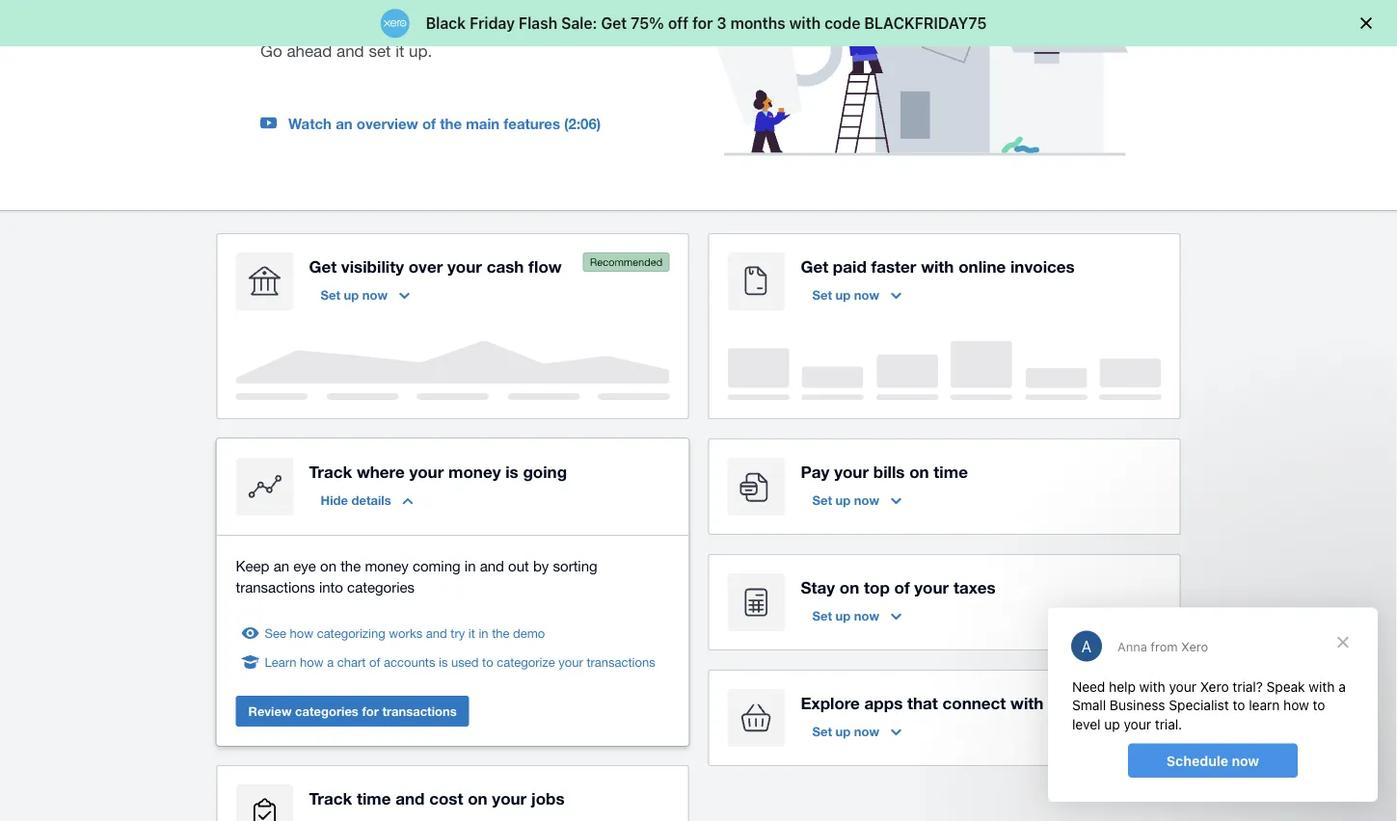 Task type: locate. For each thing, give the bounding box(es) containing it.
review
[[248, 704, 292, 719]]

with
[[921, 257, 954, 276], [1011, 694, 1044, 713]]

0 vertical spatial money
[[449, 462, 501, 481]]

1 vertical spatial money
[[365, 558, 409, 574]]

explore apps that connect with xero
[[801, 694, 1085, 713]]

0 vertical spatial dialog
[[0, 0, 1398, 46]]

1 horizontal spatial get
[[801, 257, 829, 276]]

set up now down pay
[[813, 493, 880, 508]]

set up now button for stay
[[801, 601, 913, 632]]

review categories for transactions
[[248, 704, 457, 719]]

0 horizontal spatial transactions
[[236, 579, 315, 596]]

of right overview
[[422, 115, 436, 132]]

0 vertical spatial of
[[422, 115, 436, 132]]

set down explore
[[813, 724, 832, 739]]

up down paid
[[836, 288, 851, 302]]

now for pay
[[854, 493, 880, 508]]

2 vertical spatial the
[[492, 626, 510, 641]]

0 horizontal spatial time
[[357, 789, 391, 808]]

your
[[448, 257, 482, 276], [409, 462, 444, 481], [834, 462, 869, 481], [915, 578, 949, 597], [559, 655, 583, 670], [492, 789, 527, 808]]

connect
[[943, 694, 1006, 713]]

money left coming
[[365, 558, 409, 574]]

the left "main"
[[440, 115, 462, 132]]

is left 'going'
[[506, 462, 519, 481]]

hide details
[[321, 493, 391, 508]]

0 vertical spatial with
[[921, 257, 954, 276]]

set up now down explore
[[813, 724, 880, 739]]

go
[[260, 42, 282, 60]]

1 vertical spatial categories
[[295, 704, 359, 719]]

2 horizontal spatial of
[[895, 578, 910, 597]]

set up now down stay
[[813, 609, 880, 624]]

go ahead and set it up.
[[260, 42, 432, 60]]

set down stay
[[813, 609, 832, 624]]

an right 'watch'
[[336, 115, 353, 132]]

and left try
[[426, 626, 447, 641]]

how inside "link"
[[290, 626, 314, 641]]

over
[[409, 257, 443, 276]]

set
[[321, 288, 340, 302], [813, 288, 832, 302], [813, 493, 832, 508], [813, 609, 832, 624], [813, 724, 832, 739]]

categories
[[347, 579, 415, 596], [295, 704, 359, 719]]

learn how a chart of accounts is used to categorize your transactions
[[265, 655, 656, 670]]

see how categorizing works and try it in the demo
[[265, 626, 545, 641]]

2 horizontal spatial transactions
[[587, 655, 656, 670]]

paid
[[833, 257, 867, 276]]

flow
[[529, 257, 562, 276]]

on
[[910, 462, 929, 481], [320, 558, 337, 574], [840, 578, 860, 597], [468, 789, 488, 808]]

1 vertical spatial track
[[309, 789, 352, 808]]

0 vertical spatial it
[[396, 42, 404, 60]]

keep
[[236, 558, 270, 574]]

going
[[523, 462, 567, 481]]

in right try
[[479, 626, 489, 641]]

categories left for
[[295, 704, 359, 719]]

1 horizontal spatial money
[[449, 462, 501, 481]]

the up into
[[341, 558, 361, 574]]

recommended icon image
[[583, 253, 670, 272]]

transactions inside button
[[382, 704, 457, 719]]

in inside keep an eye on the money coming in and out by sorting transactions into categories
[[465, 558, 476, 574]]

0 horizontal spatial an
[[274, 558, 289, 574]]

cartoon office workers image
[[706, 0, 1152, 156]]

review categories for transactions button
[[236, 696, 469, 727]]

jobs
[[531, 789, 565, 808]]

the inside keep an eye on the money coming in and out by sorting transactions into categories
[[341, 558, 361, 574]]

now down top on the bottom right
[[854, 609, 880, 624]]

1 vertical spatial it
[[469, 626, 475, 641]]

1 vertical spatial with
[[1011, 694, 1044, 713]]

set up now down visibility
[[321, 288, 388, 302]]

overview
[[357, 115, 418, 132]]

money
[[449, 462, 501, 481], [365, 558, 409, 574]]

an for keep
[[274, 558, 289, 574]]

1 vertical spatial is
[[439, 655, 448, 670]]

the
[[440, 115, 462, 132], [341, 558, 361, 574], [492, 626, 510, 641]]

keep an eye on the money coming in and out by sorting transactions into categories
[[236, 558, 598, 596]]

1 vertical spatial transactions
[[587, 655, 656, 670]]

time
[[934, 462, 968, 481], [357, 789, 391, 808]]

taxes icon image
[[728, 574, 786, 632]]

1 vertical spatial how
[[300, 655, 324, 670]]

banking preview line graph image
[[236, 342, 670, 400]]

online
[[959, 257, 1006, 276]]

2 track from the top
[[309, 789, 352, 808]]

track up 'hide'
[[309, 462, 352, 481]]

top
[[864, 578, 890, 597]]

up down explore
[[836, 724, 851, 739]]

get left paid
[[801, 257, 829, 276]]

eye
[[293, 558, 316, 574]]

stay
[[801, 578, 835, 597]]

track right projects icon
[[309, 789, 352, 808]]

with right faster
[[921, 257, 954, 276]]

up for stay
[[836, 609, 851, 624]]

0 horizontal spatial is
[[439, 655, 448, 670]]

set up now
[[321, 288, 388, 302], [813, 288, 880, 302], [813, 493, 880, 508], [813, 609, 880, 624], [813, 724, 880, 739]]

is
[[506, 462, 519, 481], [439, 655, 448, 670]]

watch an overview of the main features (2:06) button
[[288, 115, 601, 132]]

your left jobs at bottom left
[[492, 789, 527, 808]]

set right invoices icon
[[813, 288, 832, 302]]

with left "xero"
[[1011, 694, 1044, 713]]

banking icon image
[[236, 253, 294, 311]]

0 vertical spatial an
[[336, 115, 353, 132]]

of for your
[[895, 578, 910, 597]]

sorting
[[553, 558, 598, 574]]

1 track from the top
[[309, 462, 352, 481]]

get left visibility
[[309, 257, 337, 276]]

set up now down paid
[[813, 288, 880, 302]]

out
[[508, 558, 529, 574]]

an inside keep an eye on the money coming in and out by sorting transactions into categories
[[274, 558, 289, 574]]

set up now button for get
[[801, 280, 913, 311]]

up down stay on top of your taxes
[[836, 609, 851, 624]]

(2:06)
[[564, 115, 601, 132]]

2 vertical spatial transactions
[[382, 704, 457, 719]]

set up now for pay
[[813, 493, 880, 508]]

works
[[389, 626, 423, 641]]

where
[[357, 462, 405, 481]]

0 horizontal spatial money
[[365, 558, 409, 574]]

is left 'used'
[[439, 655, 448, 670]]

ahead
[[287, 42, 332, 60]]

track
[[309, 462, 352, 481], [309, 789, 352, 808]]

an for watch
[[336, 115, 353, 132]]

now
[[363, 288, 388, 302], [854, 288, 880, 302], [854, 493, 880, 508], [854, 609, 880, 624], [854, 724, 880, 739]]

learn how a chart of accounts is used to categorize your transactions link
[[265, 653, 656, 672]]

set up now for stay
[[813, 609, 880, 624]]

1 vertical spatial the
[[341, 558, 361, 574]]

0 horizontal spatial the
[[341, 558, 361, 574]]

set up now button down explore
[[801, 717, 913, 748]]

bills icon image
[[728, 458, 786, 516]]

money left 'going'
[[449, 462, 501, 481]]

pay your bills on time
[[801, 462, 968, 481]]

1 get from the left
[[309, 257, 337, 276]]

get
[[309, 257, 337, 276], [801, 257, 829, 276]]

to
[[482, 655, 493, 670]]

your right where
[[409, 462, 444, 481]]

and
[[337, 42, 364, 60], [480, 558, 504, 574], [426, 626, 447, 641], [396, 789, 425, 808]]

up for get
[[836, 288, 851, 302]]

1 vertical spatial of
[[895, 578, 910, 597]]

set down pay
[[813, 493, 832, 508]]

categories right into
[[347, 579, 415, 596]]

1 horizontal spatial in
[[479, 626, 489, 641]]

on up into
[[320, 558, 337, 574]]

2 get from the left
[[801, 257, 829, 276]]

of
[[422, 115, 436, 132], [895, 578, 910, 597], [369, 655, 380, 670]]

up for explore
[[836, 724, 851, 739]]

in
[[465, 558, 476, 574], [479, 626, 489, 641]]

transactions right categorize
[[587, 655, 656, 670]]

2 horizontal spatial the
[[492, 626, 510, 641]]

and left set
[[337, 42, 364, 60]]

0 vertical spatial in
[[465, 558, 476, 574]]

0 vertical spatial track
[[309, 462, 352, 481]]

how right see
[[290, 626, 314, 641]]

time left cost
[[357, 789, 391, 808]]

into
[[319, 579, 343, 596]]

0 vertical spatial the
[[440, 115, 462, 132]]

up down pay your bills on time
[[836, 493, 851, 508]]

learn
[[265, 655, 297, 670]]

how
[[290, 626, 314, 641], [300, 655, 324, 670]]

cash
[[487, 257, 524, 276]]

0 vertical spatial is
[[506, 462, 519, 481]]

0 horizontal spatial of
[[369, 655, 380, 670]]

up
[[344, 288, 359, 302], [836, 288, 851, 302], [836, 493, 851, 508], [836, 609, 851, 624], [836, 724, 851, 739]]

it right try
[[469, 626, 475, 641]]

projects icon image
[[236, 785, 294, 822]]

and inside "link"
[[426, 626, 447, 641]]

explore
[[801, 694, 860, 713]]

an left eye
[[274, 558, 289, 574]]

now down apps
[[854, 724, 880, 739]]

in right coming
[[465, 558, 476, 574]]

1 horizontal spatial an
[[336, 115, 353, 132]]

set up now button down paid
[[801, 280, 913, 311]]

categorizing
[[317, 626, 385, 641]]

track time and cost on your jobs
[[309, 789, 565, 808]]

dialog
[[0, 0, 1398, 46], [1048, 608, 1378, 802]]

it right set
[[396, 42, 404, 60]]

0 vertical spatial how
[[290, 626, 314, 641]]

time right the 'bills'
[[934, 462, 968, 481]]

it
[[396, 42, 404, 60], [469, 626, 475, 641]]

1 vertical spatial dialog
[[1048, 608, 1378, 802]]

your left "taxes"
[[915, 578, 949, 597]]

hide
[[321, 493, 348, 508]]

transactions right for
[[382, 704, 457, 719]]

1 vertical spatial in
[[479, 626, 489, 641]]

taxes
[[954, 578, 996, 597]]

now down pay your bills on time
[[854, 493, 880, 508]]

set up now for explore
[[813, 724, 880, 739]]

set up now button
[[309, 280, 422, 311], [801, 280, 913, 311], [801, 485, 913, 516], [801, 601, 913, 632], [801, 717, 913, 748]]

transactions down keep at the bottom left of page
[[236, 579, 315, 596]]

set up now button down pay your bills on time
[[801, 485, 913, 516]]

it inside "link"
[[469, 626, 475, 641]]

0 horizontal spatial get
[[309, 257, 337, 276]]

0 horizontal spatial in
[[465, 558, 476, 574]]

set up now button down top on the bottom right
[[801, 601, 913, 632]]

1 vertical spatial time
[[357, 789, 391, 808]]

1 horizontal spatial transactions
[[382, 704, 457, 719]]

now down paid
[[854, 288, 880, 302]]

cost
[[429, 789, 463, 808]]

1 horizontal spatial of
[[422, 115, 436, 132]]

1 vertical spatial an
[[274, 558, 289, 574]]

hide details button
[[309, 485, 425, 516]]

in inside 'see how categorizing works and try it in the demo' "link"
[[479, 626, 489, 641]]

1 horizontal spatial time
[[934, 462, 968, 481]]

bills
[[874, 462, 905, 481]]

0 vertical spatial transactions
[[236, 579, 315, 596]]

the left demo
[[492, 626, 510, 641]]

1 horizontal spatial it
[[469, 626, 475, 641]]

set up now button down visibility
[[309, 280, 422, 311]]

set right the banking icon
[[321, 288, 340, 302]]

how left a
[[300, 655, 324, 670]]

0 vertical spatial categories
[[347, 579, 415, 596]]

an
[[336, 115, 353, 132], [274, 558, 289, 574]]

the inside "link"
[[492, 626, 510, 641]]

coming
[[413, 558, 461, 574]]

1 horizontal spatial the
[[440, 115, 462, 132]]

transactions
[[236, 579, 315, 596], [587, 655, 656, 670], [382, 704, 457, 719]]

of right top on the bottom right
[[895, 578, 910, 597]]

and left out
[[480, 558, 504, 574]]

of right chart
[[369, 655, 380, 670]]



Task type: describe. For each thing, give the bounding box(es) containing it.
that
[[908, 694, 938, 713]]

categorize
[[497, 655, 555, 670]]

set up now button for pay
[[801, 485, 913, 516]]

0 horizontal spatial it
[[396, 42, 404, 60]]

transactions inside keep an eye on the money coming in and out by sorting transactions into categories
[[236, 579, 315, 596]]

invoices
[[1011, 257, 1075, 276]]

0 vertical spatial time
[[934, 462, 968, 481]]

on left top on the bottom right
[[840, 578, 860, 597]]

pay
[[801, 462, 830, 481]]

up for pay
[[836, 493, 851, 508]]

get paid faster with online invoices
[[801, 257, 1075, 276]]

main
[[466, 115, 500, 132]]

invoices icon image
[[728, 253, 786, 311]]

xero
[[1048, 694, 1085, 713]]

by
[[533, 558, 549, 574]]

get visibility over your cash flow
[[309, 257, 562, 276]]

categories inside button
[[295, 704, 359, 719]]

demo
[[513, 626, 545, 641]]

details
[[352, 493, 391, 508]]

how for learn
[[300, 655, 324, 670]]

set for stay
[[813, 609, 832, 624]]

2 vertical spatial of
[[369, 655, 380, 670]]

get for get visibility over your cash flow
[[309, 257, 337, 276]]

0 horizontal spatial with
[[921, 257, 954, 276]]

watch an overview of the main features (2:06)
[[288, 115, 601, 132]]

now for stay
[[854, 609, 880, 624]]

how for see
[[290, 626, 314, 641]]

your right pay
[[834, 462, 869, 481]]

try
[[451, 626, 465, 641]]

set for get
[[813, 288, 832, 302]]

of for the
[[422, 115, 436, 132]]

set up now button for explore
[[801, 717, 913, 748]]

set
[[369, 42, 391, 60]]

set up now for get
[[813, 288, 880, 302]]

add-ons icon image
[[728, 690, 786, 748]]

set for pay
[[813, 493, 832, 508]]

for
[[362, 704, 379, 719]]

chart
[[337, 655, 366, 670]]

a
[[327, 655, 334, 670]]

accounts
[[384, 655, 435, 670]]

up down visibility
[[344, 288, 359, 302]]

the for money
[[341, 558, 361, 574]]

track where your money is going
[[309, 462, 567, 481]]

see
[[265, 626, 286, 641]]

money inside keep an eye on the money coming in and out by sorting transactions into categories
[[365, 558, 409, 574]]

stay on top of your taxes
[[801, 578, 996, 597]]

used
[[451, 655, 479, 670]]

now for get
[[854, 288, 880, 302]]

1 horizontal spatial is
[[506, 462, 519, 481]]

now down visibility
[[363, 288, 388, 302]]

track for track time and cost on your jobs
[[309, 789, 352, 808]]

up.
[[409, 42, 432, 60]]

track money icon image
[[236, 458, 294, 516]]

on right cost
[[468, 789, 488, 808]]

and inside keep an eye on the money coming in and out by sorting transactions into categories
[[480, 558, 504, 574]]

1 horizontal spatial with
[[1011, 694, 1044, 713]]

now for explore
[[854, 724, 880, 739]]

get for get paid faster with online invoices
[[801, 257, 829, 276]]

watch
[[288, 115, 332, 132]]

categories inside keep an eye on the money coming in and out by sorting transactions into categories
[[347, 579, 415, 596]]

see how categorizing works and try it in the demo link
[[265, 624, 545, 643]]

visibility
[[341, 257, 404, 276]]

track for track where your money is going
[[309, 462, 352, 481]]

apps
[[865, 694, 903, 713]]

invoices preview bar graph image
[[728, 342, 1162, 400]]

your right over
[[448, 257, 482, 276]]

set for explore
[[813, 724, 832, 739]]

your right categorize
[[559, 655, 583, 670]]

and left cost
[[396, 789, 425, 808]]

on inside keep an eye on the money coming in and out by sorting transactions into categories
[[320, 558, 337, 574]]

in for and
[[465, 558, 476, 574]]

on right the 'bills'
[[910, 462, 929, 481]]

faster
[[871, 257, 917, 276]]

features
[[504, 115, 560, 132]]

the for main
[[440, 115, 462, 132]]

in for the
[[479, 626, 489, 641]]



Task type: vqa. For each thing, say whether or not it's contained in the screenshot.
leftmost svg icon
no



